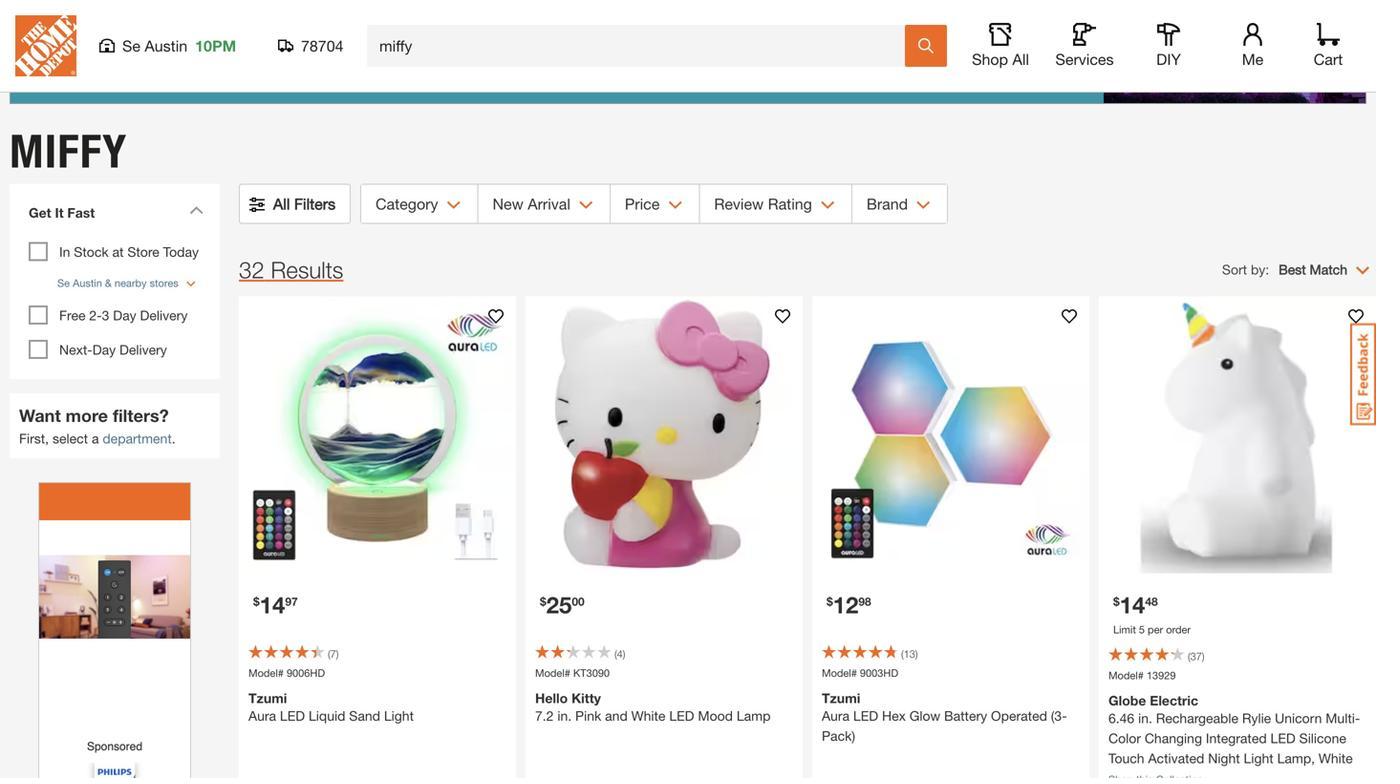 Task type: describe. For each thing, give the bounding box(es) containing it.
1 vertical spatial delivery
[[119, 342, 167, 358]]

2-
[[89, 308, 102, 324]]

austin for 10pm
[[145, 37, 187, 55]]

free 2-3 day delivery
[[59, 308, 188, 324]]

unicorn
[[1275, 711, 1322, 727]]

25
[[546, 592, 572, 619]]

the home depot logo image
[[15, 15, 76, 76]]

services button
[[1054, 23, 1115, 69]]

open arrow image for brand
[[917, 201, 931, 210]]

all inside button
[[1012, 50, 1029, 68]]

caret icon image
[[189, 206, 204, 215]]

lamp
[[737, 709, 771, 724]]

tzumi for 14
[[248, 691, 287, 707]]

$ for $ 14 48
[[1113, 595, 1120, 609]]

liquid
[[309, 709, 345, 724]]

diy button
[[1138, 23, 1199, 69]]

light inside tzumi aura led liquid sand light
[[384, 709, 414, 724]]

stores
[[150, 277, 178, 290]]

glow
[[910, 709, 941, 724]]

in stock at store today
[[59, 244, 199, 260]]

me button
[[1222, 23, 1283, 69]]

in stock at store today link
[[59, 244, 199, 260]]

model# for 25
[[535, 668, 570, 680]]

pink
[[575, 709, 601, 724]]

review
[[714, 195, 764, 213]]

( for 12
[[901, 648, 904, 661]]

get
[[29, 205, 51, 221]]

$ 25 00
[[540, 592, 585, 619]]

10pm
[[195, 37, 236, 55]]

globe electric 6.46 in. rechargeable rylie unicorn multi- color changing integrated led silicone touch activated night light lamp, white
[[1109, 693, 1360, 767]]

7
[[330, 648, 336, 661]]

cart link
[[1307, 23, 1349, 69]]

activated
[[1148, 751, 1204, 767]]

( 4 )
[[614, 648, 625, 661]]

model# 9006hd
[[248, 668, 325, 680]]

per
[[1148, 624, 1163, 636]]

select
[[53, 431, 88, 447]]

want
[[19, 406, 61, 426]]

store
[[127, 244, 159, 260]]

globe
[[1109, 693, 1146, 709]]

in. for limit
[[1138, 711, 1152, 727]]

6.46 in. rechargeable rylie unicorn multi-color changing integrated led silicone touch activated night light lamp, white image
[[1099, 297, 1376, 574]]

and
[[605, 709, 628, 724]]

( 13 )
[[901, 648, 918, 661]]

nearby
[[115, 277, 147, 290]]

14 for $ 14 48
[[1120, 592, 1145, 619]]

silicone
[[1299, 731, 1346, 747]]

all filters button
[[240, 185, 350, 223]]

white inside globe electric 6.46 in. rechargeable rylie unicorn multi- color changing integrated led silicone touch activated night light lamp, white
[[1319, 751, 1353, 767]]

next-day delivery link
[[59, 342, 167, 358]]

$ for $ 14 97
[[253, 595, 260, 609]]

want more filters? first, select a department .
[[19, 406, 175, 447]]

get it fast
[[29, 205, 95, 221]]

feedback link image
[[1350, 323, 1376, 426]]

$ 14 48
[[1113, 592, 1158, 619]]

next-
[[59, 342, 92, 358]]

$ 14 97
[[253, 592, 298, 619]]

open arrow image for new arrival
[[579, 201, 593, 210]]

services
[[1056, 50, 1114, 68]]

me
[[1242, 50, 1264, 68]]

first,
[[19, 431, 49, 447]]

model# 9003hd
[[822, 668, 898, 680]]

se for se austin 10pm
[[122, 37, 140, 55]]

48
[[1145, 595, 1158, 609]]

free
[[59, 308, 86, 324]]

white inside hello kitty 7.2 in. pink and white led mood lamp
[[631, 709, 666, 724]]

tzumi aura led hex glow battery operated (3- pack)
[[822, 691, 1067, 744]]

&
[[105, 277, 112, 290]]

color
[[1109, 731, 1141, 747]]

1 vertical spatial day
[[92, 342, 116, 358]]

00
[[572, 595, 585, 609]]

limit
[[1113, 624, 1136, 636]]

changing
[[1145, 731, 1202, 747]]

touch
[[1109, 751, 1144, 767]]

next-day delivery
[[59, 342, 167, 358]]

rylie
[[1242, 711, 1271, 727]]

aura for 14
[[248, 709, 276, 724]]

led inside tzumi aura led hex glow battery operated (3- pack)
[[853, 709, 878, 724]]

battery
[[944, 709, 987, 724]]

review rating link
[[700, 185, 851, 223]]

What can we help you find today? search field
[[379, 26, 904, 66]]

at
[[112, 244, 124, 260]]

) for 12
[[915, 648, 918, 661]]

in. for 25
[[557, 709, 572, 724]]

results
[[271, 257, 343, 283]]

13929
[[1147, 670, 1176, 682]]

$ for $ 25 00
[[540, 595, 546, 609]]

32 results
[[239, 257, 343, 283]]

sort
[[1222, 262, 1247, 278]]

filters?
[[113, 406, 169, 426]]

$ 12 98
[[827, 592, 871, 619]]

kt3090
[[573, 668, 610, 680]]

tzumi aura led liquid sand light
[[248, 691, 414, 724]]

pack)
[[822, 729, 855, 744]]

shop all button
[[970, 23, 1031, 69]]



Task type: locate. For each thing, give the bounding box(es) containing it.
open arrow image inside category "link"
[[447, 201, 461, 210]]

$ up limit
[[1113, 595, 1120, 609]]

32
[[239, 257, 264, 283]]

free 2-3 day delivery link
[[59, 308, 188, 324]]

0 horizontal spatial open arrow image
[[447, 201, 461, 210]]

aura up pack)
[[822, 709, 850, 724]]

fast
[[67, 205, 95, 221]]

0 vertical spatial day
[[113, 308, 136, 324]]

integrated
[[1206, 731, 1267, 747]]

hello kitty 7.2 in. pink and white led mood lamp
[[535, 691, 771, 724]]

0 vertical spatial all
[[1012, 50, 1029, 68]]

se austin & nearby stores
[[57, 277, 178, 290]]

price
[[625, 195, 660, 213]]

0 horizontal spatial all
[[273, 195, 290, 213]]

tzumi for 12
[[822, 691, 860, 707]]

aura led hex glow battery operated (3-pack) image
[[812, 297, 1089, 574]]

0 horizontal spatial light
[[384, 709, 414, 724]]

model# up globe
[[1109, 670, 1144, 682]]

led inside hello kitty 7.2 in. pink and white led mood lamp
[[669, 709, 694, 724]]

model# for 12
[[822, 668, 857, 680]]

light inside globe electric 6.46 in. rechargeable rylie unicorn multi- color changing integrated led silicone touch activated night light lamp, white
[[1244, 751, 1274, 767]]

lamp,
[[1277, 751, 1315, 767]]

austin for &
[[73, 277, 102, 290]]

13
[[904, 648, 915, 661]]

open arrow image right price
[[668, 201, 683, 210]]

3 $ from the left
[[827, 595, 833, 609]]

shop
[[972, 50, 1008, 68]]

$ inside $ 14 48
[[1113, 595, 1120, 609]]

$ left '98' at bottom
[[827, 595, 833, 609]]

0 horizontal spatial tzumi
[[248, 691, 287, 707]]

1 open arrow image from the left
[[668, 201, 683, 210]]

filters
[[294, 195, 336, 213]]

model# up hello
[[535, 668, 570, 680]]

open arrow image for category
[[447, 201, 461, 210]]

1 horizontal spatial 14
[[1120, 592, 1145, 619]]

( for 25
[[614, 648, 617, 661]]

98
[[859, 595, 871, 609]]

1 horizontal spatial austin
[[145, 37, 187, 55]]

price link
[[611, 185, 699, 223]]

light down integrated
[[1244, 751, 1274, 767]]

78704 button
[[278, 36, 344, 55]]

1 horizontal spatial open arrow image
[[579, 201, 593, 210]]

arrival
[[528, 195, 570, 213]]

mood
[[698, 709, 733, 724]]

led up lamp,
[[1271, 731, 1296, 747]]

0 horizontal spatial white
[[631, 709, 666, 724]]

department
[[103, 431, 172, 447]]

1 vertical spatial light
[[1244, 751, 1274, 767]]

open arrow image
[[447, 201, 461, 210], [579, 201, 593, 210], [917, 201, 931, 210]]

led left liquid on the left of page
[[280, 709, 305, 724]]

aura led liquid sand light image
[[239, 297, 516, 574]]

se for se austin & nearby stores
[[57, 277, 70, 290]]

all left filters
[[273, 195, 290, 213]]

day down the 3
[[92, 342, 116, 358]]

open arrow image right arrival
[[579, 201, 593, 210]]

led
[[280, 709, 305, 724], [669, 709, 694, 724], [853, 709, 878, 724], [1271, 731, 1296, 747]]

7.2 in. pink and white led mood lamp image
[[526, 297, 803, 574]]

tzumi
[[248, 691, 287, 707], [822, 691, 860, 707]]

open arrow image inside brand link
[[917, 201, 931, 210]]

2 $ from the left
[[540, 595, 546, 609]]

by:
[[1251, 262, 1269, 278]]

0 horizontal spatial aura
[[248, 709, 276, 724]]

new
[[493, 195, 523, 213]]

) for 25
[[623, 648, 625, 661]]

0 horizontal spatial 14
[[260, 592, 285, 619]]

1 14 from the left
[[260, 592, 285, 619]]

14 up limit
[[1120, 592, 1145, 619]]

$ for $ 12 98
[[827, 595, 833, 609]]

rating
[[768, 195, 812, 213]]

austin
[[145, 37, 187, 55], [73, 277, 102, 290]]

rechargeable
[[1156, 711, 1239, 727]]

open arrow image for price
[[668, 201, 683, 210]]

miffy
[[10, 124, 127, 179]]

diy
[[1156, 50, 1181, 68]]

$ inside $ 25 00
[[540, 595, 546, 609]]

delivery down stores
[[140, 308, 188, 324]]

best
[[1279, 262, 1306, 278]]

aura
[[248, 709, 276, 724], [822, 709, 850, 724]]

led left hex
[[853, 709, 878, 724]]

delivery down free 2-3 day delivery link
[[119, 342, 167, 358]]

0 horizontal spatial in.
[[557, 709, 572, 724]]

14
[[260, 592, 285, 619], [1120, 592, 1145, 619]]

$ inside $ 14 97
[[253, 595, 260, 609]]

0 horizontal spatial austin
[[73, 277, 102, 290]]

1 horizontal spatial se
[[122, 37, 140, 55]]

delivery
[[140, 308, 188, 324], [119, 342, 167, 358]]

new arrival link
[[478, 185, 610, 223]]

37
[[1190, 651, 1202, 663]]

austin left 10pm
[[145, 37, 187, 55]]

all right shop
[[1012, 50, 1029, 68]]

electric
[[1150, 693, 1198, 709]]

white right and
[[631, 709, 666, 724]]

2 open arrow image from the left
[[579, 201, 593, 210]]

14 up model# 9006hd
[[260, 592, 285, 619]]

$ inside the $ 12 98
[[827, 595, 833, 609]]

) for 14
[[336, 648, 339, 661]]

se down in
[[57, 277, 70, 290]]

1 vertical spatial austin
[[73, 277, 102, 290]]

in. inside hello kitty 7.2 in. pink and white led mood lamp
[[557, 709, 572, 724]]

se
[[122, 37, 140, 55], [57, 277, 70, 290]]

2 14 from the left
[[1120, 592, 1145, 619]]

1 $ from the left
[[253, 595, 260, 609]]

1 horizontal spatial aura
[[822, 709, 850, 724]]

.
[[172, 431, 175, 447]]

open arrow image right brand
[[917, 201, 931, 210]]

aura down model# 9006hd
[[248, 709, 276, 724]]

4 $ from the left
[[1113, 595, 1120, 609]]

9003hd
[[860, 668, 898, 680]]

in.
[[557, 709, 572, 724], [1138, 711, 1152, 727]]

(
[[328, 648, 330, 661], [614, 648, 617, 661], [901, 648, 904, 661], [1188, 651, 1190, 663]]

( 7 )
[[328, 648, 339, 661]]

limit 5 per order
[[1113, 624, 1191, 636]]

1 vertical spatial all
[[273, 195, 290, 213]]

in
[[59, 244, 70, 260]]

today
[[163, 244, 199, 260]]

kitty
[[572, 691, 601, 707]]

model# kt3090
[[535, 668, 610, 680]]

new arrival
[[493, 195, 570, 213]]

operated
[[991, 709, 1047, 724]]

model#
[[248, 668, 284, 680], [535, 668, 570, 680], [822, 668, 857, 680], [1109, 670, 1144, 682]]

se left 10pm
[[122, 37, 140, 55]]

tzumi down the model# 9003hd
[[822, 691, 860, 707]]

$ left 97 on the left of page
[[253, 595, 260, 609]]

open arrow image inside new arrival link
[[579, 201, 593, 210]]

hex
[[882, 709, 906, 724]]

open arrow image
[[668, 201, 683, 210], [821, 201, 835, 210]]

in. inside globe electric 6.46 in. rechargeable rylie unicorn multi- color changing integrated led silicone touch activated night light lamp, white
[[1138, 711, 1152, 727]]

tzumi inside tzumi aura led liquid sand light
[[248, 691, 287, 707]]

0 vertical spatial se
[[122, 37, 140, 55]]

category link
[[361, 185, 477, 223]]

1 horizontal spatial all
[[1012, 50, 1029, 68]]

day right the 3
[[113, 308, 136, 324]]

in. right 7.2
[[557, 709, 572, 724]]

aura inside tzumi aura led liquid sand light
[[248, 709, 276, 724]]

12
[[833, 592, 859, 619]]

led inside tzumi aura led liquid sand light
[[280, 709, 305, 724]]

14 for $ 14 97
[[260, 592, 285, 619]]

open arrow image for review rating
[[821, 201, 835, 210]]

1 vertical spatial white
[[1319, 751, 1353, 767]]

open arrow image right the rating
[[821, 201, 835, 210]]

0 horizontal spatial se
[[57, 277, 70, 290]]

stock
[[74, 244, 109, 260]]

austin left the &
[[73, 277, 102, 290]]

3 open arrow image from the left
[[917, 201, 931, 210]]

1 open arrow image from the left
[[447, 201, 461, 210]]

0 vertical spatial delivery
[[140, 308, 188, 324]]

1 aura from the left
[[248, 709, 276, 724]]

1 horizontal spatial tzumi
[[822, 691, 860, 707]]

white down silicone
[[1319, 751, 1353, 767]]

5
[[1139, 624, 1145, 636]]

model# for 14
[[248, 668, 284, 680]]

(3-
[[1051, 709, 1067, 724]]

1 horizontal spatial light
[[1244, 751, 1274, 767]]

led left mood
[[669, 709, 694, 724]]

model# left 9006hd at the bottom left
[[248, 668, 284, 680]]

tzumi down model# 9006hd
[[248, 691, 287, 707]]

1 horizontal spatial white
[[1319, 751, 1353, 767]]

1 tzumi from the left
[[248, 691, 287, 707]]

97
[[285, 595, 298, 609]]

2 aura from the left
[[822, 709, 850, 724]]

7.2
[[535, 709, 554, 724]]

open arrow image right the category
[[447, 201, 461, 210]]

2 open arrow image from the left
[[821, 201, 835, 210]]

)
[[336, 648, 339, 661], [623, 648, 625, 661], [915, 648, 918, 661], [1202, 651, 1205, 663]]

0 vertical spatial light
[[384, 709, 414, 724]]

get it fast link
[[19, 194, 210, 237]]

all filters
[[273, 195, 336, 213]]

1 horizontal spatial in.
[[1138, 711, 1152, 727]]

all inside button
[[273, 195, 290, 213]]

78704
[[301, 37, 344, 55]]

review rating
[[714, 195, 812, 213]]

a
[[92, 431, 99, 447]]

hello
[[535, 691, 568, 707]]

model# left 9003hd at the bottom right of page
[[822, 668, 857, 680]]

in. right 6.46
[[1138, 711, 1152, 727]]

multi-
[[1326, 711, 1360, 727]]

night
[[1208, 751, 1240, 767]]

open arrow image inside price link
[[668, 201, 683, 210]]

0 vertical spatial white
[[631, 709, 666, 724]]

1 vertical spatial se
[[57, 277, 70, 290]]

4
[[617, 648, 623, 661]]

aura inside tzumi aura led hex glow battery operated (3- pack)
[[822, 709, 850, 724]]

$ left 00
[[540, 595, 546, 609]]

0 vertical spatial austin
[[145, 37, 187, 55]]

open arrow image inside review rating link
[[821, 201, 835, 210]]

0 horizontal spatial open arrow image
[[668, 201, 683, 210]]

aura for 12
[[822, 709, 850, 724]]

3
[[102, 308, 109, 324]]

1 horizontal spatial open arrow image
[[821, 201, 835, 210]]

order
[[1166, 624, 1191, 636]]

light right sand
[[384, 709, 414, 724]]

( for 14
[[328, 648, 330, 661]]

department link
[[103, 431, 172, 447]]

tzumi inside tzumi aura led hex glow battery operated (3- pack)
[[822, 691, 860, 707]]

led inside globe electric 6.46 in. rechargeable rylie unicorn multi- color changing integrated led silicone touch activated night light lamp, white
[[1271, 731, 1296, 747]]

2 tzumi from the left
[[822, 691, 860, 707]]

2 horizontal spatial open arrow image
[[917, 201, 931, 210]]



Task type: vqa. For each thing, say whether or not it's contained in the screenshot.


